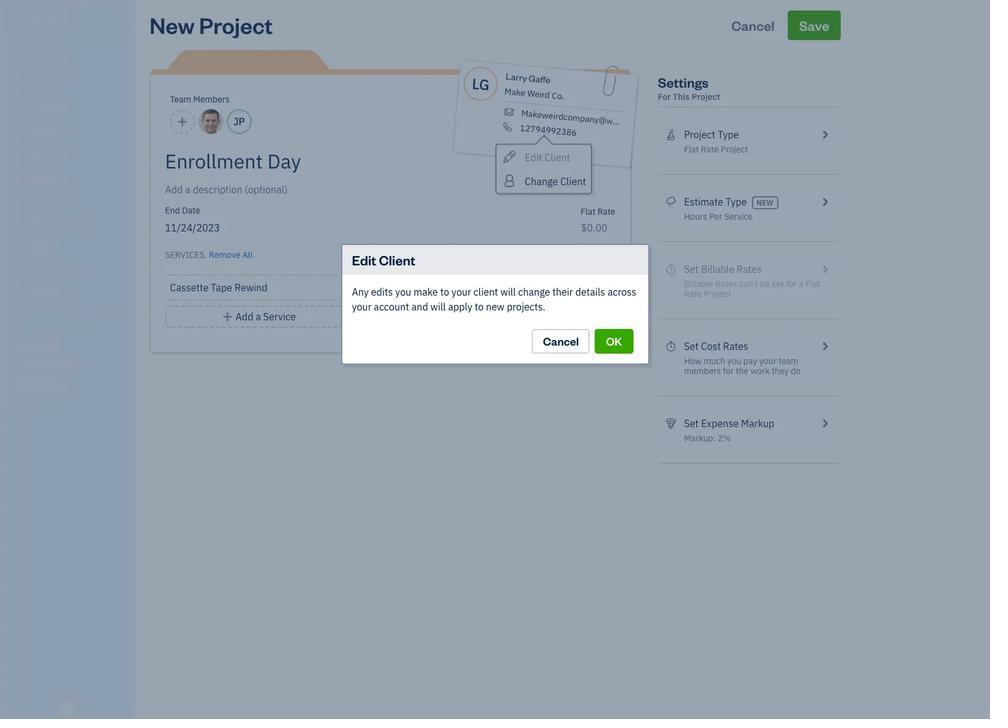 Task type: vqa. For each thing, say whether or not it's contained in the screenshot.
THERE ARE 8 DAYS LEFT IN YOUR TRIAL. UPGRADE ACCOUNT
no



Task type: describe. For each thing, give the bounding box(es) containing it.
you for pay
[[728, 356, 742, 367]]

remove project service image
[[602, 280, 613, 295]]

larry
[[505, 70, 528, 84]]

for
[[658, 91, 671, 102]]

work
[[751, 365, 770, 377]]

team members
[[170, 94, 230, 105]]

you for make
[[395, 285, 412, 298]]

markup:
[[684, 433, 716, 444]]

edit inside button
[[525, 151, 542, 163]]

turtle
[[10, 11, 45, 23]]

members
[[684, 365, 721, 377]]

per
[[600, 247, 616, 258]]

0 vertical spatial your
[[452, 285, 471, 298]]

their
[[553, 285, 573, 298]]

edit client inside "edit client" dialog
[[352, 251, 416, 268]]

markup: 2%
[[684, 433, 731, 444]]

for
[[723, 365, 734, 377]]

project type
[[684, 128, 739, 141]]

weird
[[527, 88, 550, 101]]

cost
[[701, 340, 721, 352]]

cancel button for ok
[[532, 329, 590, 353]]

expenses image
[[666, 416, 677, 431]]

make
[[414, 285, 438, 298]]

tape
[[211, 281, 232, 294]]

any edits you make to your client will change their details across your account and will apply to new projects.
[[352, 285, 637, 313]]

they
[[772, 365, 789, 377]]

total
[[525, 308, 547, 320]]

new
[[150, 10, 195, 40]]

2%
[[718, 433, 731, 444]]

edits
[[371, 285, 393, 298]]

plus image
[[222, 309, 233, 324]]

projects.
[[507, 300, 546, 313]]

freshbooks image
[[58, 699, 78, 714]]

change
[[518, 285, 550, 298]]

end
[[165, 205, 180, 216]]

set for set expense markup
[[684, 417, 699, 430]]

how much you pay your team members for the work they do
[[684, 356, 801, 377]]

cancel for ok
[[543, 334, 579, 348]]

this
[[673, 91, 690, 102]]

estimate
[[684, 196, 724, 208]]

timetracking image
[[666, 339, 677, 354]]

invoice image
[[8, 124, 23, 136]]

edit client dialog
[[0, 229, 991, 379]]

ok button
[[595, 329, 634, 353]]

new
[[757, 198, 774, 207]]

pay
[[744, 356, 758, 367]]

payment image
[[8, 148, 23, 160]]

cassette tape rewind
[[170, 281, 268, 294]]

hours per service
[[684, 211, 753, 222]]

phone image
[[501, 121, 514, 132]]

0 horizontal spatial your
[[352, 300, 372, 313]]

items and services image
[[9, 359, 132, 369]]

members
[[193, 94, 230, 105]]

hours for estimate type
[[684, 211, 708, 222]]

inc
[[48, 11, 65, 23]]

client for change client button
[[560, 175, 586, 187]]

make
[[504, 86, 526, 99]]

0 vertical spatial will
[[501, 285, 516, 298]]

expense image
[[8, 171, 23, 183]]

edit client button
[[496, 145, 591, 169]]

bank connections image
[[9, 379, 132, 389]]

estimate type
[[684, 196, 747, 208]]

project image
[[8, 194, 23, 207]]

set cost rates
[[684, 340, 749, 352]]

add
[[236, 310, 253, 323]]

team
[[779, 356, 799, 367]]

end date
[[165, 205, 200, 216]]

rates
[[724, 340, 749, 352]]

do
[[791, 365, 801, 377]]

flat for flat rate project
[[684, 144, 699, 155]]

remove
[[209, 249, 241, 260]]

makeweirdcompany@weird.co
[[521, 108, 640, 129]]

all
[[243, 249, 253, 260]]

change client button
[[496, 169, 591, 193]]

date
[[182, 205, 200, 216]]

settings for this project
[[658, 73, 721, 102]]

chevronright image for set expense markup
[[820, 416, 831, 431]]

service for add a service
[[263, 310, 296, 323]]

team
[[170, 94, 191, 105]]

apps image
[[9, 320, 132, 330]]

flat for flat rate
[[581, 206, 596, 217]]

add a service
[[236, 310, 296, 323]]

much
[[704, 356, 726, 367]]

money image
[[8, 241, 23, 254]]

hours:
[[550, 308, 579, 320]]

new project
[[150, 10, 273, 40]]

add a service button
[[165, 306, 353, 328]]

dashboard image
[[8, 54, 23, 66]]

rewind
[[235, 281, 268, 294]]

1 vertical spatial to
[[475, 300, 484, 313]]

flat rate
[[581, 206, 616, 217]]

client for edit client button
[[544, 151, 570, 163]]

apply
[[448, 300, 473, 313]]

team members image
[[9, 339, 132, 349]]

a
[[256, 310, 261, 323]]



Task type: locate. For each thing, give the bounding box(es) containing it.
0 horizontal spatial edit client
[[352, 251, 416, 268]]

gaffe
[[528, 72, 551, 86]]

co.
[[551, 90, 565, 102]]

2 horizontal spatial your
[[760, 356, 777, 367]]

set
[[684, 340, 699, 352], [684, 417, 699, 430]]

hours
[[684, 211, 708, 222], [569, 247, 598, 258]]

12794992386
[[520, 122, 577, 138]]

set for set cost rates
[[684, 340, 699, 352]]

0 vertical spatial rate
[[701, 144, 719, 155]]

cancel
[[732, 17, 775, 34], [543, 334, 579, 348]]

main element
[[0, 0, 167, 719]]

rate down project type
[[701, 144, 719, 155]]

services remove all
[[165, 249, 253, 260]]

1 vertical spatial service
[[263, 310, 296, 323]]

details
[[576, 285, 606, 298]]

turtle inc owner
[[10, 11, 65, 34]]

0 horizontal spatial to
[[441, 285, 449, 298]]

project
[[199, 10, 273, 40], [692, 91, 721, 102], [684, 128, 716, 141], [721, 144, 749, 155]]

hours down estimate
[[684, 211, 708, 222]]

across
[[608, 285, 637, 298]]

hours for services
[[569, 247, 598, 258]]

chevronright image
[[820, 194, 831, 209], [820, 339, 831, 354]]

1 horizontal spatial edit client
[[525, 151, 570, 163]]

client
[[544, 151, 570, 163], [560, 175, 586, 187], [379, 251, 416, 268]]

how
[[684, 356, 702, 367]]

rate for flat rate
[[598, 206, 616, 217]]

0 vertical spatial edit
[[525, 151, 542, 163]]

and
[[412, 300, 428, 313]]

chevronright image for project type
[[820, 127, 831, 142]]

cancel inside "edit client" dialog
[[543, 334, 579, 348]]

2 set from the top
[[684, 417, 699, 430]]

type for project type
[[718, 128, 739, 141]]

1 vertical spatial client
[[560, 175, 586, 187]]

0 horizontal spatial flat
[[581, 206, 596, 217]]

set expense markup
[[684, 417, 775, 430]]

to left new
[[475, 300, 484, 313]]

larry gaffe make weird co.
[[504, 70, 565, 102]]

Project Description text field
[[165, 182, 505, 197]]

edit client inside edit client button
[[525, 151, 570, 163]]

your inside how much you pay your team members for the work they do
[[760, 356, 777, 367]]

1 set from the top
[[684, 340, 699, 352]]

to right make
[[441, 285, 449, 298]]

client right change
[[560, 175, 586, 187]]

edit up 'any'
[[352, 251, 377, 268]]

cancel button down hours:
[[532, 329, 590, 353]]

flat down project type
[[684, 144, 699, 155]]

1 vertical spatial type
[[726, 196, 747, 208]]

timer image
[[8, 218, 23, 230]]

0h 00m text field
[[505, 281, 541, 294]]

settings image
[[9, 399, 132, 409]]

client image
[[8, 77, 23, 90]]

service
[[581, 262, 616, 273]]

1 vertical spatial cancel button
[[532, 329, 590, 353]]

0 vertical spatial service
[[725, 211, 753, 222]]

chevronright image for set cost rates
[[820, 339, 831, 354]]

will up new
[[501, 285, 516, 298]]

0 vertical spatial set
[[684, 340, 699, 352]]

2 vertical spatial client
[[379, 251, 416, 268]]

0 vertical spatial client
[[544, 151, 570, 163]]

service right per at the right top of page
[[725, 211, 753, 222]]

1 horizontal spatial will
[[501, 285, 516, 298]]

owner
[[10, 25, 33, 34]]

cancel left save "button"
[[732, 17, 775, 34]]

1 vertical spatial chevronright image
[[820, 339, 831, 354]]

cancel button
[[721, 10, 786, 40], [532, 329, 590, 353]]

lg
[[471, 73, 490, 94]]

jp
[[233, 115, 245, 128]]

services
[[165, 249, 205, 260]]

0 vertical spatial chevronright image
[[820, 194, 831, 209]]

1 vertical spatial you
[[728, 356, 742, 367]]

client inside button
[[544, 151, 570, 163]]

service inside button
[[263, 310, 296, 323]]

hours inside hours per service
[[569, 247, 598, 258]]

estimate image
[[8, 101, 23, 113]]

1 horizontal spatial to
[[475, 300, 484, 313]]

client up change client
[[544, 151, 570, 163]]

Amount (USD) text field
[[581, 222, 608, 234]]

0 horizontal spatial edit
[[352, 251, 377, 268]]

set up markup:
[[684, 417, 699, 430]]

projects image
[[666, 127, 677, 142]]

flat rate project
[[684, 144, 749, 155]]

0 vertical spatial hours
[[684, 211, 708, 222]]

client inside dialog
[[379, 251, 416, 268]]

estimates image
[[666, 194, 677, 209]]

service for hours per service
[[725, 211, 753, 222]]

edit client up change client button
[[525, 151, 570, 163]]

type for estimate type
[[726, 196, 747, 208]]

1 horizontal spatial service
[[725, 211, 753, 222]]

1 horizontal spatial your
[[452, 285, 471, 298]]

account
[[374, 300, 409, 313]]

edit inside dialog
[[352, 251, 377, 268]]

hours up service
[[569, 247, 598, 258]]

new
[[486, 300, 505, 313]]

0 vertical spatial flat
[[684, 144, 699, 155]]

your right pay
[[760, 356, 777, 367]]

0 horizontal spatial service
[[263, 310, 296, 323]]

cancel down hours:
[[543, 334, 579, 348]]

save button
[[788, 10, 841, 40]]

you
[[395, 285, 412, 298], [728, 356, 742, 367]]

report image
[[8, 288, 23, 301]]

1 vertical spatial rate
[[598, 206, 616, 217]]

0 horizontal spatial you
[[395, 285, 412, 298]]

client inside button
[[560, 175, 586, 187]]

cancel button for save
[[721, 10, 786, 40]]

0 vertical spatial chevronright image
[[820, 127, 831, 142]]

2 chevronright image from the top
[[820, 339, 831, 354]]

envelope image
[[502, 107, 516, 117]]

save
[[800, 17, 830, 34]]

chevronright image for estimate type
[[820, 194, 831, 209]]

edit
[[525, 151, 542, 163], [352, 251, 377, 268]]

rate up amount (usd) text box
[[598, 206, 616, 217]]

you inside how much you pay your team members for the work they do
[[728, 356, 742, 367]]

settings
[[658, 73, 709, 91]]

to
[[441, 285, 449, 298], [475, 300, 484, 313]]

0 vertical spatial edit client
[[525, 151, 570, 163]]

cancel for save
[[732, 17, 775, 34]]

rate for flat rate project
[[701, 144, 719, 155]]

1 vertical spatial hours
[[569, 247, 598, 258]]

markup
[[742, 417, 775, 430]]

will
[[501, 285, 516, 298], [431, 300, 446, 313]]

cassette
[[170, 281, 209, 294]]

edit client
[[525, 151, 570, 163], [352, 251, 416, 268]]

add team member image
[[177, 114, 188, 129]]

1 horizontal spatial edit
[[525, 151, 542, 163]]

0 horizontal spatial rate
[[598, 206, 616, 217]]

1 vertical spatial flat
[[581, 206, 596, 217]]

your down 'any'
[[352, 300, 372, 313]]

service right the a
[[263, 310, 296, 323]]

client
[[474, 285, 498, 298]]

0 vertical spatial cancel button
[[721, 10, 786, 40]]

0 horizontal spatial cancel button
[[532, 329, 590, 353]]

type up hours per service
[[726, 196, 747, 208]]

1 horizontal spatial cancel button
[[721, 10, 786, 40]]

1 vertical spatial cancel
[[543, 334, 579, 348]]

you up account
[[395, 285, 412, 298]]

1 vertical spatial will
[[431, 300, 446, 313]]

cancel button left save "button"
[[721, 10, 786, 40]]

1 vertical spatial edit client
[[352, 251, 416, 268]]

any
[[352, 285, 369, 298]]

1 vertical spatial chevronright image
[[820, 416, 831, 431]]

edit client up edits
[[352, 251, 416, 268]]

0 horizontal spatial hours
[[569, 247, 598, 258]]

change client
[[525, 175, 586, 187]]

End date in  format text field
[[165, 222, 390, 234]]

rate
[[701, 144, 719, 155], [598, 206, 616, 217]]

service
[[725, 211, 753, 222], [263, 310, 296, 323]]

0 horizontal spatial will
[[431, 300, 446, 313]]

edit up change
[[525, 151, 542, 163]]

will right the and at left
[[431, 300, 446, 313]]

1 horizontal spatial rate
[[701, 144, 719, 155]]

change
[[525, 175, 558, 187]]

0 vertical spatial type
[[718, 128, 739, 141]]

Project Name text field
[[165, 149, 505, 173]]

the
[[736, 365, 749, 377]]

1 vertical spatial your
[[352, 300, 372, 313]]

1 horizontal spatial hours
[[684, 211, 708, 222]]

2 chevronright image from the top
[[820, 416, 831, 431]]

hours per service
[[569, 247, 616, 273]]

1 chevronright image from the top
[[820, 127, 831, 142]]

chart image
[[8, 265, 23, 277]]

0 vertical spatial you
[[395, 285, 412, 298]]

1 horizontal spatial flat
[[684, 144, 699, 155]]

1 vertical spatial edit
[[352, 251, 377, 268]]

0 vertical spatial cancel
[[732, 17, 775, 34]]

1 horizontal spatial you
[[728, 356, 742, 367]]

expense
[[701, 417, 739, 430]]

you inside any edits you make to your client will change their details across your account and will apply to new projects.
[[395, 285, 412, 298]]

0 vertical spatial to
[[441, 285, 449, 298]]

total hours:
[[525, 308, 579, 320]]

flat up amount (usd) text box
[[581, 206, 596, 217]]

per
[[710, 211, 723, 222]]

ok
[[606, 334, 622, 348]]

type
[[718, 128, 739, 141], [726, 196, 747, 208]]

your up "apply" on the top left of page
[[452, 285, 471, 298]]

you down "rates"
[[728, 356, 742, 367]]

1 vertical spatial set
[[684, 417, 699, 430]]

client up edits
[[379, 251, 416, 268]]

1 chevronright image from the top
[[820, 194, 831, 209]]

1 horizontal spatial cancel
[[732, 17, 775, 34]]

project inside settings for this project
[[692, 91, 721, 102]]

remove all button
[[207, 245, 253, 262]]

type up the flat rate project
[[718, 128, 739, 141]]

set up how
[[684, 340, 699, 352]]

0 horizontal spatial cancel
[[543, 334, 579, 348]]

chevronright image
[[820, 127, 831, 142], [820, 416, 831, 431]]

2 vertical spatial your
[[760, 356, 777, 367]]



